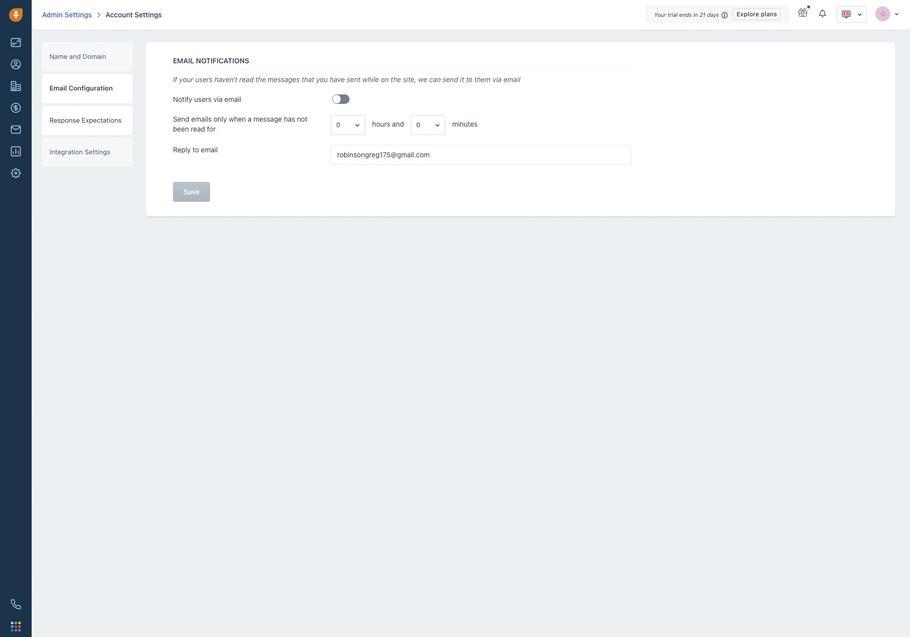 Task type: vqa. For each thing, say whether or not it's contained in the screenshot.
"Create and share email templates, track their metrics" ICON
no



Task type: locate. For each thing, give the bounding box(es) containing it.
ic_info_icon image
[[722, 11, 729, 19]]

domain
[[83, 52, 106, 60]]

1 vertical spatial and
[[392, 120, 404, 128]]

email
[[504, 75, 521, 84], [224, 95, 241, 104], [201, 145, 218, 154]]

has
[[284, 115, 295, 123]]

0 vertical spatial to
[[466, 75, 473, 84]]

0 button left hours at the left top of the page
[[331, 115, 366, 135]]

and right name
[[69, 52, 81, 60]]

notifications
[[196, 56, 249, 65]]

users
[[195, 75, 213, 84], [194, 95, 212, 104]]

1 0 from the left
[[336, 121, 340, 128]]

configuration
[[69, 84, 113, 92]]

days
[[707, 11, 719, 18]]

read down emails
[[191, 125, 205, 133]]

can
[[429, 75, 441, 84]]

0 horizontal spatial the
[[256, 75, 266, 84]]

the left messages
[[256, 75, 266, 84]]

site,
[[403, 75, 417, 84]]

ends
[[680, 11, 692, 18]]

0 vertical spatial via
[[493, 75, 502, 84]]

plans
[[761, 10, 777, 18]]

0 horizontal spatial 0 button
[[331, 115, 366, 135]]

via right them
[[493, 75, 502, 84]]

minutes
[[452, 120, 478, 128]]

when
[[229, 115, 246, 123]]

0 horizontal spatial to
[[193, 145, 199, 154]]

users right your
[[195, 75, 213, 84]]

settings right account on the left
[[135, 10, 162, 19]]

0 button
[[331, 115, 366, 135], [411, 115, 446, 135]]

if your users haven't read the messages that you have sent while on the site, we can send it to them via email
[[173, 75, 521, 84]]

email down name
[[49, 84, 67, 92]]

name and domain link
[[42, 42, 133, 71]]

settings right integration
[[85, 148, 110, 156]]

email notifications
[[173, 56, 249, 65]]

0 vertical spatial email
[[504, 75, 521, 84]]

the right on
[[391, 75, 401, 84]]

1 horizontal spatial email
[[173, 56, 194, 65]]

send
[[173, 115, 189, 123]]

1 horizontal spatial read
[[239, 75, 254, 84]]

0 horizontal spatial email
[[49, 84, 67, 92]]

0 horizontal spatial read
[[191, 125, 205, 133]]

1 vertical spatial email
[[49, 84, 67, 92]]

sent
[[347, 75, 361, 84]]

messages
[[268, 75, 300, 84]]

0 button left hours at the left top of the page
[[331, 115, 366, 135]]

0 vertical spatial read
[[239, 75, 254, 84]]

1 horizontal spatial 0 button
[[411, 115, 446, 135]]

2 horizontal spatial email
[[504, 75, 521, 84]]

while
[[363, 75, 379, 84]]

0 horizontal spatial and
[[69, 52, 81, 60]]

not
[[297, 115, 308, 123]]

0 horizontal spatial 0 button
[[331, 115, 366, 135]]

explore
[[737, 10, 760, 18]]

only
[[214, 115, 227, 123]]

email up when
[[224, 95, 241, 104]]

settings inside tab list
[[85, 148, 110, 156]]

1 horizontal spatial and
[[392, 120, 404, 128]]

1 horizontal spatial 0 button
[[411, 115, 446, 135]]

bell regular image
[[820, 9, 827, 18]]

response expectations link
[[42, 106, 133, 135]]

save button
[[173, 182, 210, 202]]

1 horizontal spatial via
[[493, 75, 502, 84]]

1 horizontal spatial the
[[391, 75, 401, 84]]

and
[[69, 52, 81, 60], [392, 120, 404, 128]]

1 vertical spatial via
[[214, 95, 223, 104]]

read right haven't
[[239, 75, 254, 84]]

0 horizontal spatial 0
[[336, 121, 340, 128]]

1 the from the left
[[256, 75, 266, 84]]

1 vertical spatial read
[[191, 125, 205, 133]]

integration
[[49, 148, 83, 156]]

0 horizontal spatial settings
[[85, 148, 110, 156]]

settings
[[135, 10, 162, 19], [85, 148, 110, 156]]

1 vertical spatial settings
[[85, 148, 110, 156]]

email for email configuration
[[49, 84, 67, 92]]

phone image
[[11, 599, 21, 609]]

email
[[173, 56, 194, 65], [49, 84, 67, 92]]

1 horizontal spatial 0
[[416, 121, 420, 128]]

email configuration
[[49, 84, 113, 92]]

users up emails
[[194, 95, 212, 104]]

notify
[[173, 95, 192, 104]]

save
[[184, 187, 200, 196]]

email right them
[[504, 75, 521, 84]]

email down for
[[201, 145, 218, 154]]

admin
[[42, 10, 63, 19]]

read
[[239, 75, 254, 84], [191, 125, 205, 133]]

0
[[336, 121, 340, 128], [416, 121, 420, 128]]

phone element
[[6, 594, 26, 614]]

account settings
[[106, 10, 162, 19]]

tab list
[[32, 42, 134, 169]]

2 0 button from the left
[[411, 115, 446, 135]]

email up your
[[173, 56, 194, 65]]

to right it
[[466, 75, 473, 84]]

None checkbox
[[332, 95, 350, 104]]

0 right not
[[336, 121, 340, 128]]

the
[[256, 75, 266, 84], [391, 75, 401, 84]]

email for email notifications
[[173, 56, 194, 65]]

None text field
[[331, 145, 632, 165]]

and right hours at the left top of the page
[[392, 120, 404, 128]]

1 horizontal spatial settings
[[135, 10, 162, 19]]

0 horizontal spatial via
[[214, 95, 223, 104]]

send
[[443, 75, 458, 84]]

to
[[466, 75, 473, 84], [193, 145, 199, 154]]

1 vertical spatial email
[[224, 95, 241, 104]]

via up 'only' in the left of the page
[[214, 95, 223, 104]]

2 0 button from the left
[[411, 115, 446, 135]]

to right reply
[[193, 145, 199, 154]]

0 horizontal spatial email
[[201, 145, 218, 154]]

0 vertical spatial and
[[69, 52, 81, 60]]

via
[[493, 75, 502, 84], [214, 95, 223, 104]]

0 button left minutes
[[411, 115, 446, 135]]

email inside tab list
[[49, 84, 67, 92]]

0 button
[[331, 115, 366, 135], [411, 115, 446, 135]]

0 button left minutes
[[411, 115, 446, 135]]

0 vertical spatial email
[[173, 56, 194, 65]]

that
[[302, 75, 314, 84]]

0 vertical spatial settings
[[135, 10, 162, 19]]

notify users via email
[[173, 95, 241, 104]]

0 right hours and at the top
[[416, 121, 420, 128]]



Task type: describe. For each thing, give the bounding box(es) containing it.
trial
[[668, 11, 678, 18]]

missing translation "unavailable" for locale "en-us" image
[[842, 9, 852, 19]]

settings
[[65, 10, 92, 19]]

2 vertical spatial email
[[201, 145, 218, 154]]

a
[[248, 115, 252, 123]]

them
[[475, 75, 491, 84]]

in
[[694, 11, 698, 18]]

read inside send emails only when a message has not been read for
[[191, 125, 205, 133]]

message
[[254, 115, 282, 123]]

if
[[173, 75, 177, 84]]

on
[[381, 75, 389, 84]]

ic_arrow_down image
[[858, 11, 863, 18]]

2 the from the left
[[391, 75, 401, 84]]

explore plans button
[[734, 8, 781, 20]]

1 0 button from the left
[[331, 115, 366, 135]]

settings for account settings
[[135, 10, 162, 19]]

name and domain
[[49, 52, 106, 60]]

haven't
[[215, 75, 238, 84]]

account
[[106, 10, 133, 19]]

have
[[330, 75, 345, 84]]

for
[[207, 125, 216, 133]]

response expectations
[[49, 116, 122, 124]]

21
[[700, 11, 706, 18]]

admin settings
[[42, 10, 92, 19]]

reply
[[173, 145, 191, 154]]

0 vertical spatial users
[[195, 75, 213, 84]]

ic_arrow_down image
[[895, 11, 900, 17]]

integration settings
[[49, 148, 110, 156]]

explore plans
[[737, 10, 777, 18]]

2 0 from the left
[[416, 121, 420, 128]]

it
[[460, 75, 464, 84]]

1 0 button from the left
[[331, 115, 366, 135]]

tab list containing name and domain
[[32, 42, 134, 169]]

emails
[[191, 115, 212, 123]]

and for hours
[[392, 120, 404, 128]]

settings for integration settings
[[85, 148, 110, 156]]

hours
[[372, 120, 390, 128]]

been
[[173, 125, 189, 133]]

admin settings link
[[42, 10, 92, 20]]

and for name
[[69, 52, 81, 60]]

freshworks switcher image
[[11, 622, 21, 631]]

integration settings link
[[42, 137, 133, 167]]

send emails only when a message has not been read for
[[173, 115, 308, 133]]

expectations
[[82, 116, 122, 124]]

email configuration link
[[42, 74, 133, 103]]

hours and
[[372, 120, 404, 128]]

name
[[49, 52, 68, 60]]

your
[[655, 11, 666, 18]]

1 horizontal spatial email
[[224, 95, 241, 104]]

you
[[316, 75, 328, 84]]

1 horizontal spatial to
[[466, 75, 473, 84]]

response
[[49, 116, 80, 124]]

your trial ends in 21 days
[[655, 11, 719, 18]]

your
[[179, 75, 193, 84]]

we
[[418, 75, 428, 84]]

1 vertical spatial to
[[193, 145, 199, 154]]

reply to email
[[173, 145, 218, 154]]

1 vertical spatial users
[[194, 95, 212, 104]]



